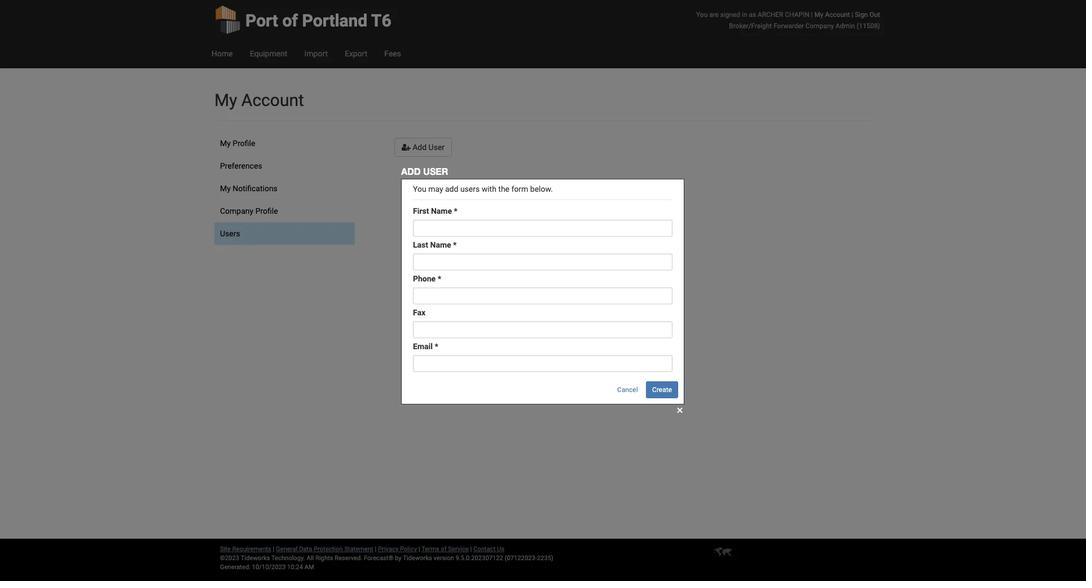 Task type: locate. For each thing, give the bounding box(es) containing it.
my account link
[[815, 10, 850, 18]]

| up forecast®
[[375, 546, 377, 553]]

my
[[815, 10, 824, 18], [215, 90, 237, 110], [220, 139, 231, 148], [220, 184, 231, 193]]

port
[[246, 10, 278, 30]]

preferences
[[220, 161, 262, 170]]

profile up preferences
[[233, 139, 255, 148]]

my down preferences
[[220, 184, 231, 193]]

you
[[697, 10, 708, 18]]

port of portland t6 link
[[215, 0, 392, 40]]

site requirements link
[[220, 546, 271, 553]]

profile down notifications
[[256, 206, 278, 216]]

general data protection statement link
[[276, 546, 374, 553]]

contact us link
[[474, 546, 505, 553]]

1 horizontal spatial company
[[806, 22, 834, 30]]

version
[[434, 555, 454, 562]]

0 horizontal spatial of
[[282, 10, 298, 30]]

1 vertical spatial company
[[220, 206, 254, 216]]

user
[[429, 143, 445, 152], [423, 166, 448, 177]]

0 vertical spatial add user
[[411, 143, 445, 152]]

my profile
[[220, 139, 255, 148]]

data
[[299, 546, 312, 553]]

0 vertical spatial add
[[413, 143, 427, 152]]

requirements
[[232, 546, 271, 553]]

rights
[[316, 555, 333, 562]]

| up the 9.5.0.202307122 in the bottom of the page
[[471, 546, 472, 553]]

admin
[[836, 22, 856, 30]]

company
[[806, 22, 834, 30], [220, 206, 254, 216]]

account up admin
[[826, 10, 850, 18]]

us
[[497, 546, 505, 553]]

add down 'user plus' image
[[401, 166, 421, 177]]

my notifications
[[220, 184, 278, 193]]

1 vertical spatial user
[[423, 166, 448, 177]]

account up my profile
[[242, 90, 304, 110]]

of right port
[[282, 10, 298, 30]]

are
[[710, 10, 719, 18]]

my right chapin
[[815, 10, 824, 18]]

user down add user button
[[423, 166, 448, 177]]

sign
[[855, 10, 869, 18]]

0 horizontal spatial company
[[220, 206, 254, 216]]

0 vertical spatial of
[[282, 10, 298, 30]]

my for my account
[[215, 90, 237, 110]]

of up version
[[441, 546, 447, 553]]

9.5.0.202307122
[[456, 555, 503, 562]]

users
[[220, 229, 240, 238]]

|
[[812, 10, 813, 18], [852, 10, 854, 18], [273, 546, 275, 553], [375, 546, 377, 553], [419, 546, 420, 553], [471, 546, 472, 553]]

user right 'user plus' image
[[429, 143, 445, 152]]

1 vertical spatial of
[[441, 546, 447, 553]]

terms
[[422, 546, 439, 553]]

10/10/2023
[[252, 564, 286, 571]]

notifications
[[233, 184, 278, 193]]

(11508)
[[857, 22, 881, 30]]

my up my profile
[[215, 90, 237, 110]]

add
[[413, 143, 427, 152], [401, 166, 421, 177]]

my for my profile
[[220, 139, 231, 148]]

profile
[[233, 139, 255, 148], [256, 206, 278, 216]]

add user inside button
[[411, 143, 445, 152]]

my inside you are signed in as archer chapin | my account | sign out broker/freight forwarder company admin (11508)
[[815, 10, 824, 18]]

| right chapin
[[812, 10, 813, 18]]

by
[[395, 555, 402, 562]]

privacy
[[378, 546, 399, 553]]

protection
[[314, 546, 343, 553]]

signed
[[721, 10, 741, 18]]

1 horizontal spatial of
[[441, 546, 447, 553]]

company up "users"
[[220, 206, 254, 216]]

add right 'user plus' image
[[413, 143, 427, 152]]

1 vertical spatial add
[[401, 166, 421, 177]]

terms of service link
[[422, 546, 469, 553]]

account
[[826, 10, 850, 18], [242, 90, 304, 110]]

0 vertical spatial account
[[826, 10, 850, 18]]

1 vertical spatial account
[[242, 90, 304, 110]]

profile for my profile
[[233, 139, 255, 148]]

you are signed in as archer chapin | my account | sign out broker/freight forwarder company admin (11508)
[[697, 10, 881, 30]]

sign out link
[[855, 10, 881, 18]]

2235)
[[537, 555, 554, 562]]

| left 'general'
[[273, 546, 275, 553]]

1 horizontal spatial account
[[826, 10, 850, 18]]

chapin
[[785, 10, 810, 18]]

broker/freight
[[730, 22, 772, 30]]

tideworks
[[403, 555, 432, 562]]

0 vertical spatial user
[[429, 143, 445, 152]]

0 vertical spatial company
[[806, 22, 834, 30]]

service
[[448, 546, 469, 553]]

0 vertical spatial profile
[[233, 139, 255, 148]]

add user
[[411, 143, 445, 152], [401, 166, 448, 177]]

company down my account link
[[806, 22, 834, 30]]

1 vertical spatial profile
[[256, 206, 278, 216]]

my up preferences
[[220, 139, 231, 148]]

add user button
[[394, 138, 452, 157]]

of
[[282, 10, 298, 30], [441, 546, 447, 553]]

as
[[749, 10, 757, 18]]



Task type: describe. For each thing, give the bounding box(es) containing it.
forwarder
[[774, 22, 804, 30]]

statement
[[344, 546, 374, 553]]

add inside add user button
[[413, 143, 427, 152]]

company inside you are signed in as archer chapin | my account | sign out broker/freight forwarder company admin (11508)
[[806, 22, 834, 30]]

contact
[[474, 546, 496, 553]]

10:24
[[287, 564, 303, 571]]

| up tideworks
[[419, 546, 420, 553]]

my for my notifications
[[220, 184, 231, 193]]

forecast®
[[364, 555, 394, 562]]

profile for company profile
[[256, 206, 278, 216]]

generated:
[[220, 564, 251, 571]]

general
[[276, 546, 298, 553]]

site requirements | general data protection statement | privacy policy | terms of service | contact us ©2023 tideworks technology. all rights reserved. forecast® by tideworks version 9.5.0.202307122 (07122023-2235) generated: 10/10/2023 10:24 am
[[220, 546, 554, 571]]

reserved.
[[335, 555, 363, 562]]

site
[[220, 546, 231, 553]]

all
[[307, 555, 314, 562]]

company profile
[[220, 206, 278, 216]]

of inside the site requirements | general data protection statement | privacy policy | terms of service | contact us ©2023 tideworks technology. all rights reserved. forecast® by tideworks version 9.5.0.202307122 (07122023-2235) generated: 10/10/2023 10:24 am
[[441, 546, 447, 553]]

1 vertical spatial add user
[[401, 166, 448, 177]]

user inside button
[[429, 143, 445, 152]]

account inside you are signed in as archer chapin | my account | sign out broker/freight forwarder company admin (11508)
[[826, 10, 850, 18]]

policy
[[400, 546, 417, 553]]

am
[[305, 564, 314, 571]]

my account
[[215, 90, 304, 110]]

(07122023-
[[505, 555, 537, 562]]

port of portland t6
[[246, 10, 392, 30]]

archer
[[758, 10, 784, 18]]

©2023 tideworks
[[220, 555, 270, 562]]

portland
[[302, 10, 368, 30]]

0 horizontal spatial account
[[242, 90, 304, 110]]

| left sign at the top of the page
[[852, 10, 854, 18]]

privacy policy link
[[378, 546, 417, 553]]

in
[[742, 10, 748, 18]]

out
[[870, 10, 881, 18]]

technology.
[[272, 555, 305, 562]]

t6
[[371, 10, 392, 30]]

user plus image
[[402, 143, 411, 151]]



Task type: vqa. For each thing, say whether or not it's contained in the screenshot.
GENERATED: on the bottom of page
yes



